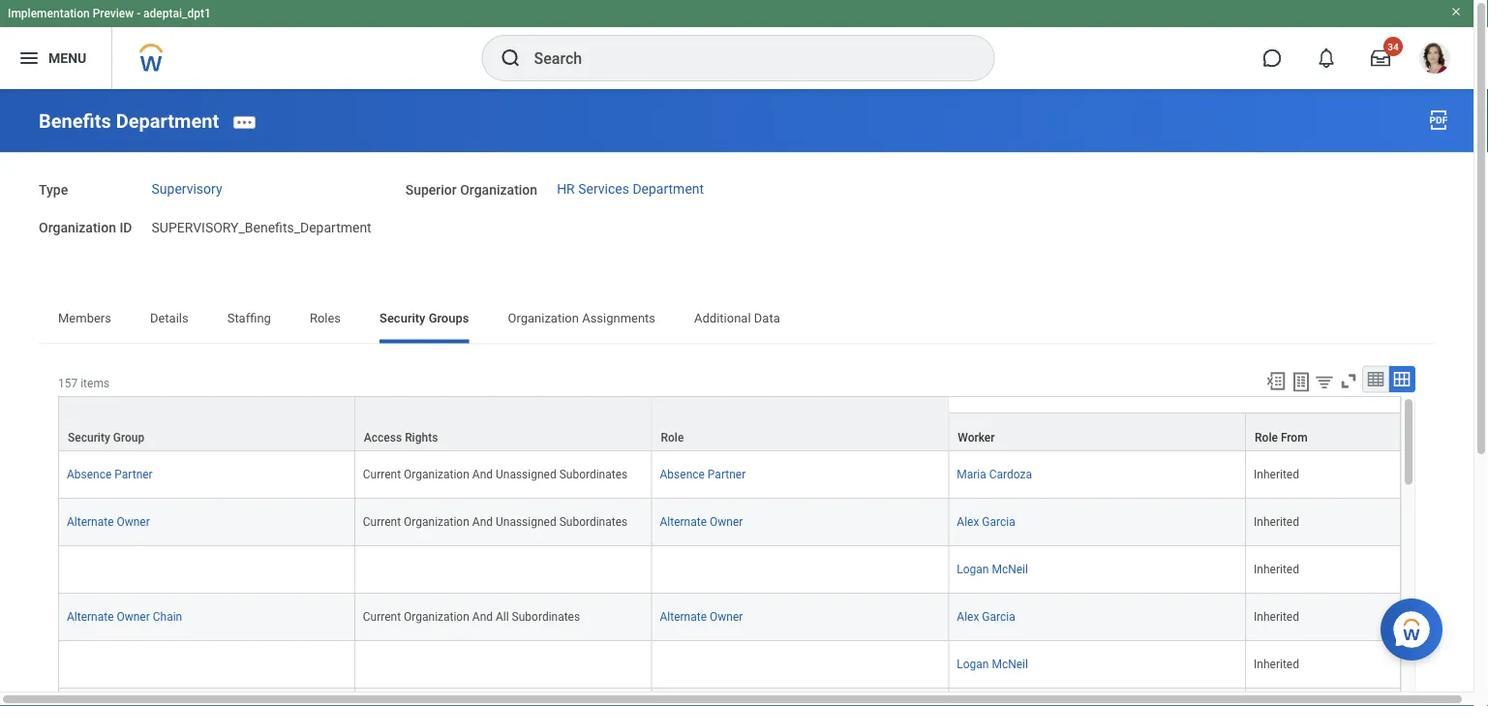 Task type: describe. For each thing, give the bounding box(es) containing it.
maria cardoza link
[[957, 464, 1033, 481]]

tab list inside benefits department main content
[[39, 297, 1435, 344]]

absence partner for second absence partner link from the right
[[67, 468, 153, 481]]

benefits department link
[[39, 110, 219, 132]]

alternate owner link for current organization and unassigned subordinates
[[660, 511, 743, 529]]

assignments
[[582, 311, 656, 326]]

superior
[[406, 182, 457, 198]]

8 row from the top
[[58, 688, 1402, 706]]

1 horizontal spatial department
[[633, 181, 704, 197]]

garcia for current organization and unassigned subordinates
[[982, 515, 1016, 529]]

subordinates for alternate owner
[[560, 515, 628, 529]]

services
[[578, 181, 630, 197]]

organization id
[[39, 220, 132, 236]]

staffing
[[227, 311, 271, 326]]

3 inherited from the top
[[1254, 563, 1300, 576]]

export to worksheets image
[[1290, 371, 1313, 394]]

supervisory
[[152, 181, 222, 197]]

access
[[364, 431, 402, 444]]

maria cardoza
[[957, 468, 1033, 481]]

roles
[[310, 311, 341, 326]]

5 inherited from the top
[[1254, 658, 1300, 671]]

type
[[39, 182, 68, 198]]

notifications large image
[[1317, 48, 1337, 68]]

profile logan mcneil image
[[1420, 43, 1451, 78]]

5 row from the top
[[58, 546, 1402, 594]]

menu banner
[[0, 0, 1474, 89]]

adeptai_dpt1
[[143, 7, 211, 20]]

justify image
[[17, 46, 41, 70]]

inherited for alternate owner chain
[[1254, 610, 1300, 624]]

hr services department
[[557, 181, 704, 197]]

members
[[58, 311, 111, 326]]

alternate owner chain
[[67, 610, 182, 624]]

and for alternate owner chain
[[472, 610, 493, 624]]

34
[[1388, 41, 1399, 52]]

worker button
[[950, 413, 1246, 450]]

all
[[496, 610, 509, 624]]

benefits department main content
[[0, 89, 1474, 706]]

absence partner for 1st absence partner link from the right
[[660, 468, 746, 481]]

row containing alternate owner
[[58, 499, 1402, 546]]

subordinates for alternate owner chain
[[512, 610, 580, 624]]

2 absence partner link from the left
[[660, 464, 746, 481]]

worker
[[958, 431, 995, 444]]

access rights
[[364, 431, 438, 444]]

row containing alternate owner chain
[[58, 594, 1402, 641]]

menu
[[48, 50, 86, 66]]

view printable version (pdf) image
[[1428, 108, 1451, 132]]

benefits department
[[39, 110, 219, 132]]

additional data
[[695, 311, 780, 326]]

1 partner from the left
[[115, 468, 153, 481]]

row containing worker
[[58, 412, 1402, 451]]

row containing absence partner
[[58, 451, 1402, 499]]

7 row from the top
[[58, 641, 1402, 688]]

benefits
[[39, 110, 111, 132]]

from
[[1281, 431, 1308, 444]]

menu button
[[0, 27, 112, 89]]

items
[[81, 377, 110, 390]]

inherited for absence partner
[[1254, 468, 1300, 481]]

export to excel image
[[1266, 371, 1287, 392]]

current organization and all subordinates
[[363, 610, 580, 624]]

row containing security group
[[58, 396, 1402, 451]]

hr services department link
[[557, 181, 704, 197]]

alex for current organization and unassigned subordinates
[[957, 515, 980, 529]]

alex garcia link for current organization and all subordinates
[[957, 606, 1016, 624]]

toolbar inside benefits department main content
[[1257, 366, 1416, 396]]

role button
[[652, 397, 949, 450]]

logan for logan mcneil link associated with 4th row from the bottom of the benefits department main content
[[957, 563, 989, 576]]

data
[[754, 311, 780, 326]]

group
[[113, 431, 144, 444]]

alternate owner link for current organization and all subordinates
[[660, 606, 743, 624]]

fullscreen image
[[1339, 371, 1360, 392]]

-
[[137, 7, 141, 20]]



Task type: locate. For each thing, give the bounding box(es) containing it.
garcia
[[982, 515, 1016, 529], [982, 610, 1016, 624]]

1 vertical spatial unassigned
[[496, 515, 557, 529]]

department right services
[[633, 181, 704, 197]]

absence partner
[[67, 468, 153, 481], [660, 468, 746, 481]]

1 logan mcneil link from the top
[[957, 559, 1029, 576]]

2 and from the top
[[472, 515, 493, 529]]

security for security groups
[[380, 311, 426, 326]]

1 horizontal spatial absence partner
[[660, 468, 746, 481]]

2 alex from the top
[[957, 610, 980, 624]]

current organization and unassigned subordinates down access rights popup button
[[363, 468, 628, 481]]

implementation preview -   adeptai_dpt1
[[8, 7, 211, 20]]

supervisory link
[[152, 181, 222, 197]]

inherited for alternate owner
[[1254, 515, 1300, 529]]

2 current from the top
[[363, 515, 401, 529]]

security inside security group popup button
[[68, 431, 110, 444]]

cardoza
[[990, 468, 1033, 481]]

logan mcneil
[[957, 563, 1029, 576], [957, 658, 1029, 671]]

alternate owner chain link
[[67, 606, 182, 624]]

subordinates for absence partner
[[560, 468, 628, 481]]

current for alternate owner chain
[[363, 610, 401, 624]]

2 alex garcia link from the top
[[957, 606, 1016, 624]]

role for role
[[661, 431, 684, 444]]

1 vertical spatial subordinates
[[560, 515, 628, 529]]

0 vertical spatial logan mcneil
[[957, 563, 1029, 576]]

role from button
[[1247, 413, 1401, 450]]

0 vertical spatial subordinates
[[560, 468, 628, 481]]

security
[[380, 311, 426, 326], [68, 431, 110, 444]]

alex for current organization and all subordinates
[[957, 610, 980, 624]]

absence for 1st absence partner link from the right
[[660, 468, 705, 481]]

0 vertical spatial alex garcia
[[957, 515, 1016, 529]]

chain
[[153, 610, 182, 624]]

157
[[58, 377, 78, 390]]

search image
[[499, 46, 523, 70]]

1 row from the top
[[58, 396, 1402, 451]]

and up current organization and all subordinates
[[472, 515, 493, 529]]

0 horizontal spatial department
[[116, 110, 219, 132]]

0 vertical spatial unassigned
[[496, 468, 557, 481]]

1 vertical spatial garcia
[[982, 610, 1016, 624]]

2 vertical spatial subordinates
[[512, 610, 580, 624]]

current for alternate owner
[[363, 515, 401, 529]]

select to filter grid data image
[[1314, 372, 1336, 392]]

access rights button
[[355, 397, 651, 450]]

1 alex garcia from the top
[[957, 515, 1016, 529]]

garcia for current organization and all subordinates
[[982, 610, 1016, 624]]

1 vertical spatial security
[[68, 431, 110, 444]]

0 vertical spatial logan
[[957, 563, 989, 576]]

logan mcneil link for second row from the bottom of the benefits department main content
[[957, 654, 1029, 671]]

alex garcia for current organization and unassigned subordinates
[[957, 515, 1016, 529]]

1 vertical spatial mcneil
[[992, 658, 1029, 671]]

table image
[[1367, 370, 1386, 389]]

security group
[[68, 431, 144, 444]]

1 current from the top
[[363, 468, 401, 481]]

1 alex garcia link from the top
[[957, 511, 1016, 529]]

security for security group
[[68, 431, 110, 444]]

1 role from the left
[[661, 431, 684, 444]]

current organization and unassigned subordinates
[[363, 468, 628, 481], [363, 515, 628, 529]]

3 row from the top
[[58, 451, 1402, 499]]

partner
[[115, 468, 153, 481], [708, 468, 746, 481]]

absence for second absence partner link from the right
[[67, 468, 112, 481]]

department
[[116, 110, 219, 132], [633, 181, 704, 197]]

role
[[661, 431, 684, 444], [1255, 431, 1278, 444]]

close environment banner image
[[1451, 6, 1463, 17]]

and for absence partner
[[472, 468, 493, 481]]

role inside popup button
[[661, 431, 684, 444]]

1 vertical spatial current organization and unassigned subordinates
[[363, 515, 628, 529]]

details
[[150, 311, 189, 326]]

implementation
[[8, 7, 90, 20]]

partner down group
[[115, 468, 153, 481]]

2 partner from the left
[[708, 468, 746, 481]]

2 row from the top
[[58, 412, 1402, 451]]

Search Workday  search field
[[534, 37, 955, 79]]

6 row from the top
[[58, 594, 1402, 641]]

alternate owner for current organization and all subordinates
[[660, 610, 743, 624]]

expand table image
[[1393, 370, 1412, 389]]

logan
[[957, 563, 989, 576], [957, 658, 989, 671]]

0 horizontal spatial absence partner
[[67, 468, 153, 481]]

partner down role popup button
[[708, 468, 746, 481]]

157 items
[[58, 377, 110, 390]]

row
[[58, 396, 1402, 451], [58, 412, 1402, 451], [58, 451, 1402, 499], [58, 499, 1402, 546], [58, 546, 1402, 594], [58, 594, 1402, 641], [58, 641, 1402, 688], [58, 688, 1402, 706]]

toolbar
[[1257, 366, 1416, 396]]

security left groups
[[380, 311, 426, 326]]

1 vertical spatial alex garcia link
[[957, 606, 1016, 624]]

2 absence partner from the left
[[660, 468, 746, 481]]

0 horizontal spatial absence
[[67, 468, 112, 481]]

current organization and unassigned subordinates up all
[[363, 515, 628, 529]]

4 inherited from the top
[[1254, 610, 1300, 624]]

role for role from
[[1255, 431, 1278, 444]]

current
[[363, 468, 401, 481], [363, 515, 401, 529], [363, 610, 401, 624]]

1 horizontal spatial absence
[[660, 468, 705, 481]]

1 absence from the left
[[67, 468, 112, 481]]

0 horizontal spatial partner
[[115, 468, 153, 481]]

alternate
[[67, 515, 114, 529], [660, 515, 707, 529], [67, 610, 114, 624], [660, 610, 707, 624]]

1 logan from the top
[[957, 563, 989, 576]]

1 vertical spatial logan
[[957, 658, 989, 671]]

0 vertical spatial and
[[472, 468, 493, 481]]

logan for second row from the bottom of the benefits department main content logan mcneil link
[[957, 658, 989, 671]]

alex garcia link
[[957, 511, 1016, 529], [957, 606, 1016, 624]]

0 vertical spatial mcneil
[[992, 563, 1029, 576]]

0 horizontal spatial security
[[68, 431, 110, 444]]

role from
[[1255, 431, 1308, 444]]

2 unassigned from the top
[[496, 515, 557, 529]]

alex
[[957, 515, 980, 529], [957, 610, 980, 624]]

1 garcia from the top
[[982, 515, 1016, 529]]

1 mcneil from the top
[[992, 563, 1029, 576]]

mcneil
[[992, 563, 1029, 576], [992, 658, 1029, 671]]

2 mcneil from the top
[[992, 658, 1029, 671]]

owner
[[117, 515, 150, 529], [710, 515, 743, 529], [117, 610, 150, 624], [710, 610, 743, 624]]

0 vertical spatial garcia
[[982, 515, 1016, 529]]

1 vertical spatial logan mcneil
[[957, 658, 1029, 671]]

alex garcia link for current organization and unassigned subordinates
[[957, 511, 1016, 529]]

unassigned
[[496, 468, 557, 481], [496, 515, 557, 529]]

superior organization
[[406, 182, 538, 198]]

preview
[[93, 7, 134, 20]]

4 row from the top
[[58, 499, 1402, 546]]

role inside popup button
[[1255, 431, 1278, 444]]

security groups
[[380, 311, 469, 326]]

0 vertical spatial department
[[116, 110, 219, 132]]

cell
[[58, 546, 355, 594], [355, 546, 652, 594], [652, 546, 950, 594], [58, 641, 355, 688], [355, 641, 652, 688], [652, 641, 950, 688], [58, 688, 355, 706], [355, 688, 652, 706], [652, 688, 950, 706], [950, 688, 1247, 706], [1247, 688, 1402, 706]]

1 vertical spatial current
[[363, 515, 401, 529]]

tab list containing members
[[39, 297, 1435, 344]]

1 alex from the top
[[957, 515, 980, 529]]

hr
[[557, 181, 575, 197]]

and left all
[[472, 610, 493, 624]]

2 role from the left
[[1255, 431, 1278, 444]]

1 absence partner link from the left
[[67, 464, 153, 481]]

1 unassigned from the top
[[496, 468, 557, 481]]

unassigned for absence
[[496, 468, 557, 481]]

1 vertical spatial alex garcia
[[957, 610, 1016, 624]]

1 horizontal spatial role
[[1255, 431, 1278, 444]]

current organization and unassigned subordinates for absence
[[363, 468, 628, 481]]

0 vertical spatial alex
[[957, 515, 980, 529]]

current for absence partner
[[363, 468, 401, 481]]

2 vertical spatial current
[[363, 610, 401, 624]]

1 vertical spatial and
[[472, 515, 493, 529]]

34 button
[[1360, 37, 1404, 79]]

1 horizontal spatial partner
[[708, 468, 746, 481]]

0 vertical spatial security
[[380, 311, 426, 326]]

1 and from the top
[[472, 468, 493, 481]]

1 vertical spatial department
[[633, 181, 704, 197]]

2 logan mcneil link from the top
[[957, 654, 1029, 671]]

2 garcia from the top
[[982, 610, 1016, 624]]

alex garcia
[[957, 515, 1016, 529], [957, 610, 1016, 624]]

inbox large image
[[1372, 48, 1391, 68]]

0 vertical spatial current organization and unassigned subordinates
[[363, 468, 628, 481]]

3 current from the top
[[363, 610, 401, 624]]

security group button
[[59, 397, 354, 450]]

2 current organization and unassigned subordinates from the top
[[363, 515, 628, 529]]

organization
[[460, 182, 538, 198], [39, 220, 116, 236], [508, 311, 579, 326], [404, 468, 470, 481], [404, 515, 470, 529], [404, 610, 470, 624]]

alternate owner link
[[67, 511, 150, 529], [660, 511, 743, 529], [660, 606, 743, 624]]

3 and from the top
[[472, 610, 493, 624]]

and
[[472, 468, 493, 481], [472, 515, 493, 529], [472, 610, 493, 624]]

department up supervisory
[[116, 110, 219, 132]]

0 horizontal spatial role
[[661, 431, 684, 444]]

1 absence partner from the left
[[67, 468, 153, 481]]

1 horizontal spatial absence partner link
[[660, 464, 746, 481]]

1 inherited from the top
[[1254, 468, 1300, 481]]

inherited
[[1254, 468, 1300, 481], [1254, 515, 1300, 529], [1254, 563, 1300, 576], [1254, 610, 1300, 624], [1254, 658, 1300, 671]]

unassigned for alternate
[[496, 515, 557, 529]]

organization assignments
[[508, 311, 656, 326]]

2 logan mcneil from the top
[[957, 658, 1029, 671]]

0 vertical spatial alex garcia link
[[957, 511, 1016, 529]]

tab list
[[39, 297, 1435, 344]]

1 vertical spatial alex
[[957, 610, 980, 624]]

alternate owner for current organization and unassigned subordinates
[[660, 515, 743, 529]]

maria
[[957, 468, 987, 481]]

0 horizontal spatial absence partner link
[[67, 464, 153, 481]]

1 vertical spatial logan mcneil link
[[957, 654, 1029, 671]]

2 logan from the top
[[957, 658, 989, 671]]

alternate owner
[[67, 515, 150, 529], [660, 515, 743, 529], [660, 610, 743, 624]]

0 vertical spatial logan mcneil link
[[957, 559, 1029, 576]]

security left group
[[68, 431, 110, 444]]

logan mcneil link
[[957, 559, 1029, 576], [957, 654, 1029, 671]]

and for alternate owner
[[472, 515, 493, 529]]

2 vertical spatial and
[[472, 610, 493, 624]]

absence partner link
[[67, 464, 153, 481], [660, 464, 746, 481]]

current organization and unassigned subordinates for alternate
[[363, 515, 628, 529]]

groups
[[429, 311, 469, 326]]

rights
[[405, 431, 438, 444]]

id
[[120, 220, 132, 236]]

2 inherited from the top
[[1254, 515, 1300, 529]]

absence
[[67, 468, 112, 481], [660, 468, 705, 481]]

subordinates
[[560, 468, 628, 481], [560, 515, 628, 529], [512, 610, 580, 624]]

logan mcneil link for 4th row from the bottom of the benefits department main content
[[957, 559, 1029, 576]]

additional
[[695, 311, 751, 326]]

0 vertical spatial current
[[363, 468, 401, 481]]

supervisory_benefits_department
[[152, 220, 372, 236]]

1 horizontal spatial security
[[380, 311, 426, 326]]

2 absence from the left
[[660, 468, 705, 481]]

1 current organization and unassigned subordinates from the top
[[363, 468, 628, 481]]

1 logan mcneil from the top
[[957, 563, 1029, 576]]

2 alex garcia from the top
[[957, 610, 1016, 624]]

alex garcia for current organization and all subordinates
[[957, 610, 1016, 624]]

and down access rights popup button
[[472, 468, 493, 481]]



Task type: vqa. For each thing, say whether or not it's contained in the screenshot.
1st Garcia from the bottom
yes



